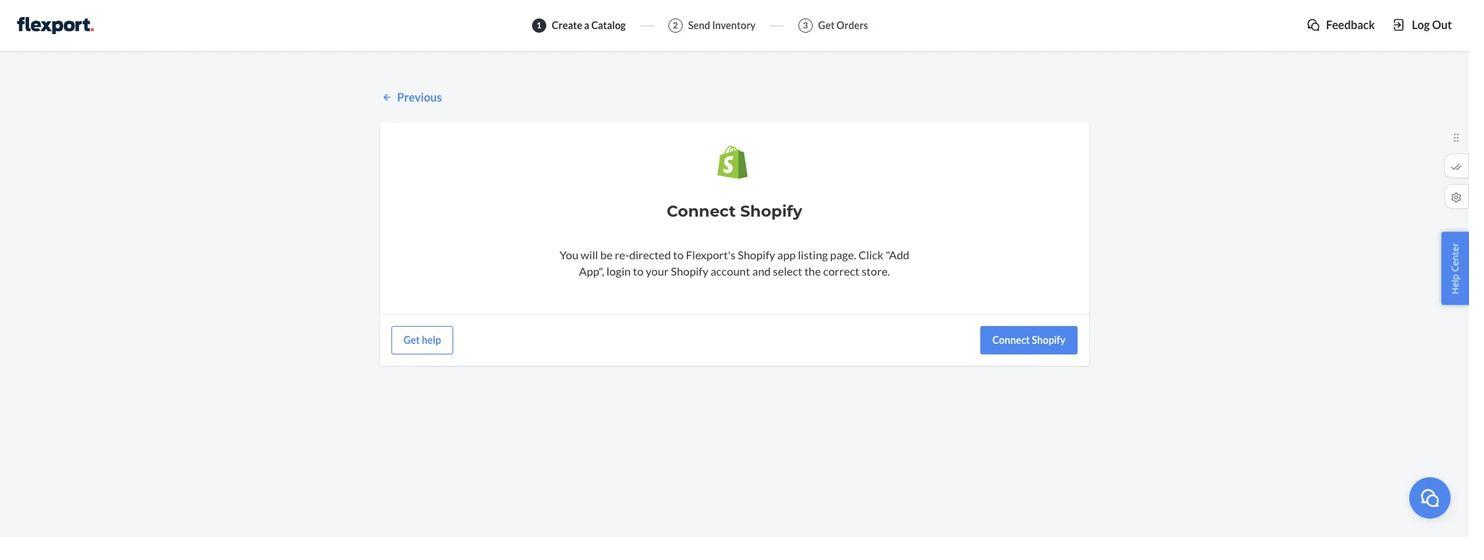 Task type: locate. For each thing, give the bounding box(es) containing it.
1
[[537, 20, 542, 31]]

"add
[[886, 248, 910, 261]]

be
[[601, 248, 613, 261]]

page.
[[831, 248, 857, 261]]

directed
[[630, 248, 671, 261]]

send
[[689, 19, 711, 31]]

the
[[805, 264, 821, 278]]

1 vertical spatial get
[[404, 334, 420, 346]]

0 vertical spatial get
[[819, 19, 835, 31]]

to left your
[[633, 264, 644, 278]]

to right directed
[[674, 248, 684, 261]]

0 horizontal spatial get
[[404, 334, 420, 346]]

1 vertical spatial connect
[[993, 334, 1031, 346]]

get
[[819, 19, 835, 31], [404, 334, 420, 346]]

shopify inside button
[[1032, 334, 1066, 346]]

0 horizontal spatial connect shopify
[[667, 202, 803, 221]]

a
[[585, 19, 590, 31]]

feedback
[[1327, 18, 1376, 31]]

you will be re-directed to flexport's shopify app listing page. click "add app", login to your shopify account and select the correct store.
[[560, 248, 910, 278]]

get orders
[[819, 19, 868, 31]]

1 vertical spatial to
[[633, 264, 644, 278]]

to
[[674, 248, 684, 261], [633, 264, 644, 278]]

flexport's
[[686, 248, 736, 261]]

get inside button
[[404, 334, 420, 346]]

0 vertical spatial to
[[674, 248, 684, 261]]

send inventory
[[689, 19, 756, 31]]

previous
[[397, 90, 442, 104]]

log out button
[[1393, 17, 1453, 33]]

app
[[778, 248, 796, 261]]

re-
[[615, 248, 630, 261]]

1 horizontal spatial get
[[819, 19, 835, 31]]

connect shopify
[[667, 202, 803, 221], [993, 334, 1066, 346]]

get help
[[404, 334, 441, 346]]

listing
[[798, 248, 828, 261]]

help
[[1450, 274, 1462, 295]]

connect inside button
[[993, 334, 1031, 346]]

shopify
[[741, 202, 803, 221], [738, 248, 776, 261], [671, 264, 709, 278], [1032, 334, 1066, 346]]

1 horizontal spatial connect shopify
[[993, 334, 1066, 346]]

1 vertical spatial connect shopify
[[993, 334, 1066, 346]]

1 horizontal spatial connect
[[993, 334, 1031, 346]]

3
[[803, 20, 808, 31]]

previous link
[[380, 90, 1090, 106]]

0 vertical spatial connect
[[667, 202, 736, 221]]

get right 3
[[819, 19, 835, 31]]

get left help
[[404, 334, 420, 346]]

connect
[[667, 202, 736, 221], [993, 334, 1031, 346]]

and
[[753, 264, 771, 278]]

inventory
[[713, 19, 756, 31]]

get for get help
[[404, 334, 420, 346]]



Task type: describe. For each thing, give the bounding box(es) containing it.
account
[[711, 264, 751, 278]]

get help button
[[392, 326, 453, 354]]

create
[[552, 19, 583, 31]]

catalog
[[592, 19, 626, 31]]

correct
[[824, 264, 860, 278]]

0 horizontal spatial connect
[[667, 202, 736, 221]]

log
[[1413, 18, 1431, 31]]

feedback link
[[1307, 17, 1376, 33]]

help
[[422, 334, 441, 346]]

login
[[607, 264, 631, 278]]

connect shopify inside button
[[993, 334, 1066, 346]]

help center
[[1450, 243, 1462, 295]]

center
[[1450, 243, 1462, 272]]

connect shopify button
[[981, 326, 1078, 354]]

get for get orders
[[819, 19, 835, 31]]

store.
[[862, 264, 891, 278]]

your
[[646, 264, 669, 278]]

you
[[560, 248, 579, 261]]

out
[[1433, 18, 1453, 31]]

log out
[[1413, 18, 1453, 31]]

flexport logo image
[[17, 17, 94, 34]]

ojiud image
[[1420, 487, 1442, 509]]

select
[[773, 264, 803, 278]]

2
[[673, 20, 678, 31]]

orders
[[837, 19, 868, 31]]

will
[[581, 248, 598, 261]]

1 horizontal spatial to
[[674, 248, 684, 261]]

create a catalog
[[552, 19, 626, 31]]

0 horizontal spatial to
[[633, 264, 644, 278]]

help center button
[[1443, 232, 1470, 305]]

0 vertical spatial connect shopify
[[667, 202, 803, 221]]

click
[[859, 248, 884, 261]]

app",
[[579, 264, 605, 278]]



Task type: vqa. For each thing, say whether or not it's contained in the screenshot.
0
no



